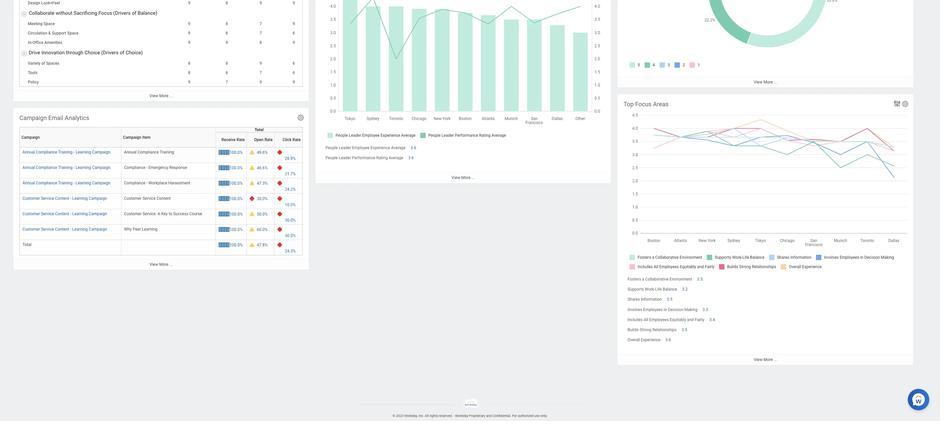 Task type: describe. For each thing, give the bounding box(es) containing it.
open rate button
[[249, 125, 277, 145]]

100.0% button for 60.0%
[[230, 227, 244, 233]]

24.2% button
[[285, 187, 297, 192]]

includes all employees equitably and fairly
[[628, 318, 705, 322]]

49.6% button
[[257, 150, 269, 155]]

drive
[[29, 50, 40, 56]]

100.0% for 30.0%
[[230, 197, 243, 201]]

view more ... for view more ... "link" for employee experience vs performance element
[[452, 176, 475, 180]]

21.7%
[[285, 172, 296, 177]]

annual for compliance - workplace harassment's annual compliance training - learning campaign link
[[22, 181, 35, 186]]

60.0%
[[257, 228, 268, 232]]

customer service content - learning campaign for customer service: a key to success course
[[22, 212, 107, 216]]

involves
[[628, 308, 643, 312]]

compliance - emergency response
[[124, 165, 187, 170]]

people for people leader performance rating average
[[326, 156, 338, 161]]

for
[[513, 414, 517, 418]]

includes
[[628, 318, 643, 322]]

confidential.
[[493, 414, 512, 418]]

46.6% button
[[257, 165, 269, 171]]

supports work-life balance
[[628, 287, 678, 292]]

decision
[[669, 308, 684, 312]]

- for 2nd annual compliance training - learning campaign link
[[74, 165, 75, 170]]

click rate button
[[277, 138, 301, 142]]

... inside top focus areas element
[[775, 358, 778, 363]]

view more ... link for employee experience vs performance element
[[316, 172, 611, 183]]

choice)
[[126, 50, 143, 56]]

0 vertical spatial 30.0%
[[257, 197, 268, 201]]

all inside top focus areas element
[[644, 318, 649, 322]]

30.0% button for 50.0%
[[285, 218, 297, 223]]

30.0% for 50.0%
[[285, 218, 296, 223]]

view more ... inside campaign email analytics element
[[150, 262, 173, 267]]

workplace for success survey element
[[13, 0, 769, 101]]

without
[[56, 10, 72, 16]]

item
[[142, 135, 151, 140]]

campaign button
[[21, 125, 124, 150]]

3.2 button
[[683, 287, 689, 292]]

choice
[[85, 50, 100, 56]]

variety of spaces
[[28, 61, 59, 66]]

3.3 button
[[703, 307, 710, 313]]

customer service content - learning campaign for customer service content
[[22, 196, 107, 201]]

customer service content
[[124, 196, 171, 201]]

2 vertical spatial of
[[41, 61, 45, 66]]

email
[[48, 114, 63, 121]]

top
[[624, 101, 634, 108]]

a
[[158, 212, 160, 216]]

100.0% for 46.6%
[[230, 166, 243, 171]]

amenities
[[44, 40, 63, 45]]

view inside top focus areas element
[[755, 358, 763, 363]]

6 for variety of spaces
[[293, 61, 295, 66]]

more for view more ... "link" for culture survey results 'element'
[[764, 80, 774, 85]]

in
[[664, 308, 668, 312]]

tools
[[28, 71, 38, 75]]

receive
[[222, 138, 236, 142]]

all inside '© 2023 workday, inc. all rights reserved. - workday proprietary and confidential. for authorized use only.' footer
[[425, 414, 429, 418]]

a
[[643, 277, 645, 282]]

people leader performance rating average
[[326, 156, 404, 161]]

3.4
[[710, 318, 716, 322]]

3 customer service content - learning campaign link from the top
[[22, 226, 107, 232]]

service for customer service content - learning campaign link related to customer service: a key to success course
[[41, 212, 54, 216]]

view more ... for view more ... "link" within workplace for success survey element
[[150, 94, 173, 98]]

47.3%
[[257, 181, 268, 186]]

3 customer service content - learning campaign from the top
[[22, 227, 107, 232]]

collapse image for collaborate without sacrificing focus (drivers of balance)
[[21, 10, 25, 18]]

experience inside top focus areas element
[[641, 338, 661, 343]]

24.3%
[[285, 249, 296, 254]]

leader for employee
[[339, 146, 351, 150]]

3.2
[[683, 287, 688, 292]]

of for choice)
[[120, 50, 124, 56]]

49.6%
[[257, 150, 268, 155]]

more for view more ... "link" for employee experience vs performance element
[[462, 176, 471, 180]]

24.2%
[[285, 187, 296, 192]]

only.
[[541, 414, 548, 418]]

service for 3rd customer service content - learning campaign link
[[41, 227, 54, 232]]

leader for performance
[[339, 156, 351, 161]]

view inside campaign email analytics element
[[150, 262, 158, 267]]

view more ... inside top focus areas element
[[755, 358, 778, 363]]

involves employees in decision making
[[628, 308, 698, 312]]

of for balance)
[[132, 10, 137, 16]]

builds strong relationships
[[628, 328, 677, 333]]

annual for annual compliance training element
[[124, 150, 137, 155]]

equitably
[[670, 318, 687, 322]]

100.0% for 47.8%
[[230, 243, 243, 248]]

more inside campaign email analytics element
[[159, 262, 169, 267]]

(drivers for focus
[[113, 10, 131, 16]]

training for annual compliance training element
[[160, 150, 174, 155]]

training for 2nd annual compliance training - learning campaign link
[[58, 165, 73, 170]]

annual compliance training element
[[124, 149, 174, 155]]

10.0%
[[285, 203, 296, 207]]

workday
[[456, 414, 469, 418]]

workday,
[[405, 414, 418, 418]]

to
[[169, 212, 172, 216]]

(drivers for choice
[[101, 50, 119, 56]]

annual for annual compliance training - learning campaign link corresponding to annual compliance training
[[22, 150, 35, 155]]

annual for 2nd annual compliance training - learning campaign link
[[22, 165, 35, 170]]

compliance - emergency response element
[[124, 164, 187, 170]]

100.0% button for 49.6%
[[230, 150, 244, 155]]

- for 3rd customer service content - learning campaign link
[[70, 227, 71, 232]]

design
[[28, 1, 40, 5]]

100.0% for 47.3%
[[230, 181, 243, 186]]

total element
[[22, 241, 31, 247]]

life
[[656, 287, 662, 292]]

balance
[[663, 287, 678, 292]]

3.6 button for overall experience
[[666, 338, 673, 343]]

configure campaign email analytics image
[[297, 114, 305, 121]]

circulation & support space
[[28, 31, 78, 36]]

top focus areas
[[624, 101, 669, 108]]

0 vertical spatial experience
[[371, 146, 391, 150]]

emergency
[[149, 165, 169, 170]]

top focus areas element
[[618, 94, 914, 366]]

6 for tools
[[293, 71, 295, 75]]

performance
[[352, 156, 376, 161]]

why
[[124, 227, 132, 232]]

46.6%
[[257, 166, 268, 171]]

view more ... for view more ... "link" for culture survey results 'element'
[[755, 80, 778, 85]]

0 vertical spatial space
[[44, 22, 55, 26]]

compliance inside compliance - workplace harassment element
[[124, 181, 146, 186]]

innovation
[[41, 50, 65, 56]]

30.0% for 60.0%
[[285, 234, 296, 238]]

why peer learning
[[124, 227, 158, 232]]

3.5 for shares information
[[668, 297, 673, 302]]

rating
[[377, 156, 388, 161]]

view for workplace for success survey element at the top of page
[[150, 94, 158, 98]]

culture survey results element
[[618, 0, 914, 88]]

© 2023 workday, inc. all rights reserved. - workday proprietary and confidential. for authorized use only.
[[393, 414, 548, 418]]

key
[[161, 212, 168, 216]]

and inside top focus areas element
[[688, 318, 695, 322]]

why peer learning element
[[124, 226, 158, 232]]

campaign item button
[[123, 125, 218, 150]]

environment
[[670, 277, 693, 282]]

3.5 button for shares information
[[668, 297, 674, 303]]

service for the customer service content element
[[143, 196, 156, 201]]

fairly
[[696, 318, 705, 322]]

supports
[[628, 287, 645, 292]]

view for employee experience vs performance element
[[452, 176, 461, 180]]



Task type: locate. For each thing, give the bounding box(es) containing it.
campaign email analytics element
[[13, 108, 309, 270]]

total
[[255, 128, 264, 132], [22, 243, 31, 247]]

7
[[260, 22, 262, 26], [260, 31, 262, 36], [336, 31, 338, 36], [336, 61, 338, 66], [260, 71, 262, 75], [336, 71, 338, 75], [226, 80, 228, 85], [336, 80, 338, 85]]

100.0% button for 47.3%
[[230, 181, 244, 186]]

47.3% button
[[257, 181, 269, 186]]

3.5 for fosters a collaborative environment
[[698, 277, 703, 282]]

leader
[[339, 146, 351, 150], [339, 156, 351, 161]]

rate inside button
[[265, 138, 273, 142]]

3.3
[[703, 308, 709, 312]]

0 horizontal spatial and
[[487, 414, 492, 418]]

... inside campaign email analytics element
[[170, 262, 173, 267]]

...
[[775, 80, 778, 85], [170, 94, 173, 98], [472, 176, 475, 180], [170, 262, 173, 267], [775, 358, 778, 363]]

0 vertical spatial customer service content - learning campaign
[[22, 196, 107, 201]]

view more ... link inside workplace for success survey element
[[13, 90, 309, 101]]

balance)
[[138, 10, 157, 16]]

1 people from the top
[[326, 146, 338, 150]]

more inside workplace for success survey element
[[159, 94, 169, 98]]

areas
[[654, 101, 669, 108]]

2 people from the top
[[326, 156, 338, 161]]

0 horizontal spatial 3.5 button
[[668, 297, 674, 303]]

3.5 down balance
[[668, 297, 673, 302]]

configure top focus areas image
[[902, 100, 910, 108]]

2 customer service content - learning campaign link from the top
[[22, 210, 107, 216]]

support
[[52, 31, 66, 36]]

2 horizontal spatial 3.5 button
[[698, 277, 704, 282]]

policy
[[28, 80, 39, 85]]

2 vertical spatial 3.5
[[682, 328, 688, 333]]

customer service content - learning campaign link for customer service content
[[22, 195, 107, 201]]

shares information
[[628, 297, 662, 302]]

(drivers left the balance)
[[113, 10, 131, 16]]

3.6 button for people leader performance rating average
[[409, 155, 415, 161]]

of left 'choice)'
[[120, 50, 124, 56]]

... for culture survey results 'element'
[[775, 80, 778, 85]]

focus
[[99, 10, 112, 16], [636, 101, 652, 108]]

5 100.0% from the top
[[230, 212, 243, 217]]

100.0% for 49.6%
[[230, 150, 243, 155]]

0 vertical spatial customer service content - learning campaign link
[[22, 195, 107, 201]]

100.0% button for 30.0%
[[230, 196, 244, 202]]

0 horizontal spatial total
[[22, 243, 31, 247]]

3.5 button for builds strong relationships
[[682, 328, 689, 333]]

collapse image left collaborate
[[21, 10, 25, 18]]

1 horizontal spatial total
[[255, 128, 264, 132]]

6 100.0% button from the top
[[230, 227, 244, 233]]

3 rate from the left
[[293, 138, 301, 142]]

customer service: a key to success course element
[[124, 210, 202, 216]]

annual
[[22, 150, 35, 155], [124, 150, 137, 155], [22, 165, 35, 170], [22, 181, 35, 186]]

3.5 button down the equitably
[[682, 328, 689, 333]]

- for compliance - workplace harassment's annual compliance training - learning campaign link
[[74, 181, 75, 186]]

0 horizontal spatial experience
[[371, 146, 391, 150]]

1 100.0% button from the top
[[230, 150, 244, 155]]

people left employee
[[326, 146, 338, 150]]

3.6 button for people leader employee experience average
[[411, 145, 418, 151]]

collapse image
[[21, 10, 25, 18], [21, 50, 25, 58]]

... for workplace for success survey element at the top of page
[[170, 94, 173, 98]]

rate right receive
[[237, 138, 245, 142]]

1 vertical spatial total
[[22, 243, 31, 247]]

1 vertical spatial customer service content - learning campaign link
[[22, 210, 107, 216]]

click
[[283, 138, 292, 142]]

1 vertical spatial 3.5
[[668, 297, 673, 302]]

view more ... inside employee experience vs performance element
[[452, 176, 475, 180]]

more inside employee experience vs performance element
[[462, 176, 471, 180]]

1 customer service content - learning campaign from the top
[[22, 196, 107, 201]]

26.9% button
[[285, 156, 297, 161]]

1 horizontal spatial all
[[644, 318, 649, 322]]

view more ... link for culture survey results 'element'
[[618, 77, 914, 88]]

compliance - workplace harassment element
[[124, 180, 190, 186]]

rights
[[430, 414, 438, 418]]

view more ... inside workplace for success survey element
[[150, 94, 173, 98]]

rate for receive rate
[[237, 138, 245, 142]]

campaign email analytics
[[19, 114, 89, 121]]

rate right click
[[293, 138, 301, 142]]

circulation
[[28, 31, 47, 36]]

0 horizontal spatial of
[[41, 61, 45, 66]]

rate for open rate
[[265, 138, 273, 142]]

all right inc.
[[425, 414, 429, 418]]

1 vertical spatial customer service content - learning campaign
[[22, 212, 107, 216]]

1 vertical spatial 30.0%
[[285, 218, 296, 223]]

1 vertical spatial experience
[[641, 338, 661, 343]]

2 collapse image from the top
[[21, 50, 25, 58]]

rate for click rate
[[293, 138, 301, 142]]

1 horizontal spatial of
[[120, 50, 124, 56]]

0 vertical spatial focus
[[99, 10, 112, 16]]

6
[[293, 31, 295, 36], [336, 40, 338, 45], [293, 61, 295, 66], [226, 71, 228, 75], [293, 71, 295, 75]]

- for annual compliance training - learning campaign link corresponding to annual compliance training
[[74, 150, 75, 155]]

view inside culture survey results 'element'
[[755, 80, 763, 85]]

inc.
[[419, 414, 424, 418]]

training for compliance - workplace harassment's annual compliance training - learning campaign link
[[58, 181, 73, 186]]

30.0% button for 60.0%
[[285, 233, 297, 239]]

0 vertical spatial 3.6
[[411, 146, 417, 150]]

... inside workplace for success survey element
[[170, 94, 173, 98]]

through
[[66, 50, 83, 56]]

0 vertical spatial 3.5
[[698, 277, 703, 282]]

training for annual compliance training - learning campaign link corresponding to annual compliance training
[[58, 150, 73, 155]]

0 horizontal spatial focus
[[99, 10, 112, 16]]

3.6 for people leader employee experience average
[[411, 146, 417, 150]]

1 vertical spatial focus
[[636, 101, 652, 108]]

2 annual compliance training - learning campaign link from the top
[[22, 164, 110, 170]]

... for employee experience vs performance element
[[472, 176, 475, 180]]

and right proprietary
[[487, 414, 492, 418]]

30.0% button up '50.0%'
[[257, 196, 269, 202]]

view more ... link for workplace for success survey element at the top of page
[[13, 90, 309, 101]]

2 vertical spatial annual compliance training - learning campaign
[[22, 181, 110, 186]]

annual compliance training - learning campaign for compliance
[[22, 181, 110, 186]]

annual compliance training - learning campaign
[[22, 150, 110, 155], [22, 165, 110, 170], [22, 181, 110, 186]]

2 rate from the left
[[265, 138, 273, 142]]

configure and view chart data image
[[894, 100, 902, 108]]

3.6 for overall experience
[[666, 338, 672, 343]]

2 100.0% from the top
[[230, 166, 243, 171]]

3.6 inside top focus areas element
[[666, 338, 672, 343]]

1 annual compliance training - learning campaign link from the top
[[22, 149, 110, 155]]

people for people leader employee experience average
[[326, 146, 338, 150]]

1 100.0% from the top
[[230, 150, 243, 155]]

1 horizontal spatial experience
[[641, 338, 661, 343]]

1 vertical spatial collapse image
[[21, 50, 25, 58]]

employees down information
[[644, 308, 663, 312]]

customer service content - learning campaign link for customer service: a key to success course
[[22, 210, 107, 216]]

click rate
[[283, 138, 301, 142]]

collaborate without sacrificing focus (drivers of balance)
[[29, 10, 157, 16]]

30.0% button up 24.3%
[[285, 233, 297, 239]]

course
[[190, 212, 202, 216]]

service:
[[143, 212, 157, 216]]

3.5 for builds strong relationships
[[682, 328, 688, 333]]

5 100.0% button from the top
[[230, 212, 244, 217]]

1 horizontal spatial and
[[688, 318, 695, 322]]

2 leader from the top
[[339, 156, 351, 161]]

0 horizontal spatial space
[[44, 22, 55, 26]]

0 vertical spatial of
[[132, 10, 137, 16]]

in-office amenities
[[28, 40, 63, 45]]

customer service content element
[[124, 195, 171, 201]]

compliance inside compliance - emergency response element
[[124, 165, 146, 170]]

space up the & at the left top of page
[[44, 22, 55, 26]]

focus right sacrificing
[[99, 10, 112, 16]]

space
[[44, 22, 55, 26], [67, 31, 78, 36]]

receive rate button
[[218, 127, 249, 147]]

annual compliance training
[[124, 150, 174, 155]]

0 vertical spatial 3.6 button
[[411, 145, 418, 151]]

learning
[[76, 150, 91, 155], [76, 165, 91, 170], [76, 181, 91, 186], [72, 196, 88, 201], [72, 212, 88, 216], [72, 227, 88, 232], [142, 227, 158, 232]]

6 100.0% from the top
[[230, 228, 243, 232]]

1 vertical spatial leader
[[339, 156, 351, 161]]

3 annual compliance training - learning campaign from the top
[[22, 181, 110, 186]]

average for people leader employee experience average
[[392, 146, 406, 150]]

use
[[535, 414, 540, 418]]

more inside culture survey results 'element'
[[764, 80, 774, 85]]

0 horizontal spatial rate
[[237, 138, 245, 142]]

employee
[[352, 146, 370, 150]]

making
[[685, 308, 698, 312]]

30.0% up 24.3%
[[285, 234, 296, 238]]

1 horizontal spatial 3.5
[[682, 328, 688, 333]]

rate
[[237, 138, 245, 142], [265, 138, 273, 142], [293, 138, 301, 142]]

employee experience vs performance element
[[316, 0, 611, 183]]

6 for circulation & support space
[[293, 31, 295, 36]]

compliance inside annual compliance training element
[[138, 150, 159, 155]]

0 vertical spatial 3.5 button
[[698, 277, 704, 282]]

shares
[[628, 297, 641, 302]]

success
[[173, 212, 189, 216]]

0 vertical spatial and
[[688, 318, 695, 322]]

harassment
[[168, 181, 190, 186]]

fosters
[[628, 277, 642, 282]]

30.0% down 47.3% button
[[257, 197, 268, 201]]

2 vertical spatial customer service content - learning campaign
[[22, 227, 107, 232]]

30.0% button down 10.0% button
[[285, 218, 297, 223]]

proprietary
[[469, 414, 486, 418]]

collaborate
[[29, 10, 55, 16]]

campaign item
[[123, 135, 151, 140]]

more for view more ... "link" within workplace for success survey element
[[159, 94, 169, 98]]

collapse image for drive innovation through choice (drivers of choice)
[[21, 50, 25, 58]]

receive rate
[[222, 138, 245, 142]]

47.8%
[[257, 243, 268, 248]]

3 annual compliance training - learning campaign link from the top
[[22, 180, 110, 186]]

experience down the builds strong relationships
[[641, 338, 661, 343]]

7 100.0% button from the top
[[230, 243, 244, 248]]

meeting
[[28, 22, 43, 26]]

1 vertical spatial (drivers
[[101, 50, 119, 56]]

open rate
[[254, 138, 273, 142]]

0 vertical spatial employees
[[644, 308, 663, 312]]

1 vertical spatial average
[[389, 156, 404, 161]]

30.0% button
[[257, 196, 269, 202], [285, 218, 297, 223], [285, 233, 297, 239]]

60.0% button
[[257, 227, 269, 233]]

information
[[642, 297, 662, 302]]

1 vertical spatial people
[[326, 156, 338, 161]]

leader left employee
[[339, 146, 351, 150]]

employees down involves employees in decision making
[[650, 318, 669, 322]]

4 100.0% from the top
[[230, 197, 243, 201]]

1 vertical spatial 3.6 button
[[409, 155, 415, 161]]

9
[[188, 1, 191, 5], [260, 1, 262, 5], [293, 1, 295, 5], [336, 1, 338, 5], [188, 22, 191, 26], [293, 22, 295, 26], [188, 31, 191, 36], [188, 40, 191, 45], [226, 40, 228, 45], [293, 40, 295, 45], [260, 61, 262, 66], [188, 80, 191, 85], [260, 80, 262, 85], [293, 80, 295, 85]]

2023
[[396, 414, 404, 418]]

0 horizontal spatial all
[[425, 414, 429, 418]]

4 100.0% button from the top
[[230, 196, 244, 202]]

average
[[392, 146, 406, 150], [389, 156, 404, 161]]

1 customer service content - learning campaign link from the top
[[22, 195, 107, 201]]

- for customer service content - learning campaign link associated with customer service content
[[70, 196, 71, 201]]

1 vertical spatial annual compliance training - learning campaign link
[[22, 164, 110, 170]]

service for customer service content - learning campaign link associated with customer service content
[[41, 196, 54, 201]]

view inside workplace for success survey element
[[150, 94, 158, 98]]

2 vertical spatial 3.6
[[666, 338, 672, 343]]

sacrificing
[[74, 10, 97, 16]]

100.0% button for 50.0%
[[230, 212, 244, 217]]

1 collapse image from the top
[[21, 10, 25, 18]]

experience up rating
[[371, 146, 391, 150]]

annual compliance training - learning campaign link for compliance - workplace harassment
[[22, 180, 110, 186]]

3.5 button right the environment
[[698, 277, 704, 282]]

and inside footer
[[487, 414, 492, 418]]

all up strong on the bottom of page
[[644, 318, 649, 322]]

... inside employee experience vs performance element
[[472, 176, 475, 180]]

view inside employee experience vs performance element
[[452, 176, 461, 180]]

annual compliance training - learning campaign link for annual compliance training
[[22, 149, 110, 155]]

1 horizontal spatial space
[[67, 31, 78, 36]]

3.5 button for fosters a collaborative environment
[[698, 277, 704, 282]]

0 vertical spatial annual compliance training - learning campaign
[[22, 150, 110, 155]]

focus right top
[[636, 101, 652, 108]]

100.0% button for 46.6%
[[230, 165, 244, 171]]

leader left performance
[[339, 156, 351, 161]]

- for customer service content - learning campaign link related to customer service: a key to success course
[[70, 212, 71, 216]]

average for people leader performance rating average
[[389, 156, 404, 161]]

strong
[[640, 328, 652, 333]]

2 100.0% button from the top
[[230, 165, 244, 171]]

1 horizontal spatial focus
[[636, 101, 652, 108]]

2 vertical spatial 30.0% button
[[285, 233, 297, 239]]

1 rate from the left
[[237, 138, 245, 142]]

1 vertical spatial all
[[425, 414, 429, 418]]

customer service: a key to success course
[[124, 212, 202, 216]]

© 2023 workday, inc. all rights reserved. - workday proprietary and confidential. for authorized use only. footer
[[0, 399, 941, 422]]

-
[[74, 150, 75, 155], [74, 165, 75, 170], [146, 165, 148, 170], [74, 181, 75, 186], [146, 181, 148, 186], [70, 196, 71, 201], [70, 212, 71, 216], [70, 227, 71, 232], [454, 414, 455, 418]]

2 vertical spatial 3.6 button
[[666, 338, 673, 343]]

2 horizontal spatial of
[[132, 10, 137, 16]]

work-
[[646, 287, 656, 292]]

3 100.0% button from the top
[[230, 181, 244, 186]]

more inside top focus areas element
[[764, 358, 774, 363]]

overall experience
[[628, 338, 661, 343]]

10.0% button
[[285, 202, 297, 208]]

1 vertical spatial space
[[67, 31, 78, 36]]

3.6 for people leader performance rating average
[[409, 156, 414, 161]]

people
[[326, 146, 338, 150], [326, 156, 338, 161]]

focus inside workplace for success survey element
[[99, 10, 112, 16]]

0 vertical spatial people
[[326, 146, 338, 150]]

collapse image left drive
[[21, 50, 25, 58]]

30.0% down 10.0% button
[[285, 218, 296, 223]]

1 horizontal spatial 3.5 button
[[682, 328, 689, 333]]

open
[[254, 138, 264, 142]]

2 vertical spatial annual compliance training - learning campaign link
[[22, 180, 110, 186]]

workplace
[[149, 181, 167, 186]]

1 vertical spatial employees
[[650, 318, 669, 322]]

100.0% for 60.0%
[[230, 228, 243, 232]]

3.5 down the equitably
[[682, 328, 688, 333]]

look+feel
[[41, 1, 60, 5]]

content
[[55, 196, 69, 201], [157, 196, 171, 201], [55, 212, 69, 216], [55, 227, 69, 232]]

2 customer service content - learning campaign from the top
[[22, 212, 107, 216]]

0 vertical spatial average
[[392, 146, 406, 150]]

7 100.0% from the top
[[230, 243, 243, 248]]

8
[[226, 1, 228, 5], [226, 22, 228, 26], [226, 31, 228, 36], [260, 40, 262, 45], [188, 61, 191, 66], [226, 61, 228, 66], [188, 71, 191, 75]]

2 annual compliance training - learning campaign from the top
[[22, 165, 110, 170]]

people left performance
[[326, 156, 338, 161]]

view for culture survey results 'element'
[[755, 80, 763, 85]]

reserved.
[[439, 414, 453, 418]]

0 vertical spatial annual compliance training - learning campaign link
[[22, 149, 110, 155]]

overall
[[628, 338, 640, 343]]

0 vertical spatial 30.0% button
[[257, 196, 269, 202]]

1 vertical spatial annual compliance training - learning campaign
[[22, 165, 110, 170]]

space right support
[[67, 31, 78, 36]]

1 vertical spatial 30.0% button
[[285, 218, 297, 223]]

annual compliance training - learning campaign for annual
[[22, 150, 110, 155]]

- inside footer
[[454, 414, 455, 418]]

of right variety
[[41, 61, 45, 66]]

1 vertical spatial and
[[487, 414, 492, 418]]

3.5
[[698, 277, 703, 282], [668, 297, 673, 302], [682, 328, 688, 333]]

2 horizontal spatial rate
[[293, 138, 301, 142]]

view more ... link
[[618, 77, 914, 88], [13, 90, 309, 101], [316, 172, 611, 183], [13, 259, 309, 270], [618, 354, 914, 366]]

100.0% for 50.0%
[[230, 212, 243, 217]]

1 leader from the top
[[339, 146, 351, 150]]

2 horizontal spatial 3.5
[[698, 277, 703, 282]]

26.9%
[[285, 156, 296, 161]]

... inside culture survey results 'element'
[[775, 80, 778, 85]]

1 horizontal spatial rate
[[265, 138, 273, 142]]

(drivers right choice
[[101, 50, 119, 56]]

rate inside button
[[237, 138, 245, 142]]

0 vertical spatial collapse image
[[21, 10, 25, 18]]

rate right the open
[[265, 138, 273, 142]]

3 100.0% from the top
[[230, 181, 243, 186]]

0 vertical spatial all
[[644, 318, 649, 322]]

authorized
[[518, 414, 534, 418]]

2 vertical spatial customer service content - learning campaign link
[[22, 226, 107, 232]]

100.0% button for 47.8%
[[230, 243, 244, 248]]

2 vertical spatial 3.5 button
[[682, 328, 689, 333]]

3.5 button
[[698, 277, 704, 282], [668, 297, 674, 303], [682, 328, 689, 333]]

1 vertical spatial 3.6
[[409, 156, 414, 161]]

of left the balance)
[[132, 10, 137, 16]]

21.7% button
[[285, 171, 297, 177]]

peer
[[133, 227, 141, 232]]

1 annual compliance training - learning campaign from the top
[[22, 150, 110, 155]]

0 vertical spatial total
[[255, 128, 264, 132]]

3.5 right the environment
[[698, 277, 703, 282]]

0 vertical spatial (drivers
[[113, 10, 131, 16]]

0 vertical spatial leader
[[339, 146, 351, 150]]

&
[[48, 31, 51, 36]]

and left 'fairly'
[[688, 318, 695, 322]]

3.5 button down balance
[[668, 297, 674, 303]]

0 horizontal spatial 3.5
[[668, 297, 673, 302]]

1 vertical spatial of
[[120, 50, 124, 56]]

of
[[132, 10, 137, 16], [120, 50, 124, 56], [41, 61, 45, 66]]

1 vertical spatial 3.5 button
[[668, 297, 674, 303]]

47.8% button
[[257, 243, 269, 248]]

view more ... inside culture survey results 'element'
[[755, 80, 778, 85]]

50.0% button
[[257, 212, 269, 217]]

builds
[[628, 328, 639, 333]]

2 vertical spatial 30.0%
[[285, 234, 296, 238]]



Task type: vqa. For each thing, say whether or not it's contained in the screenshot.


